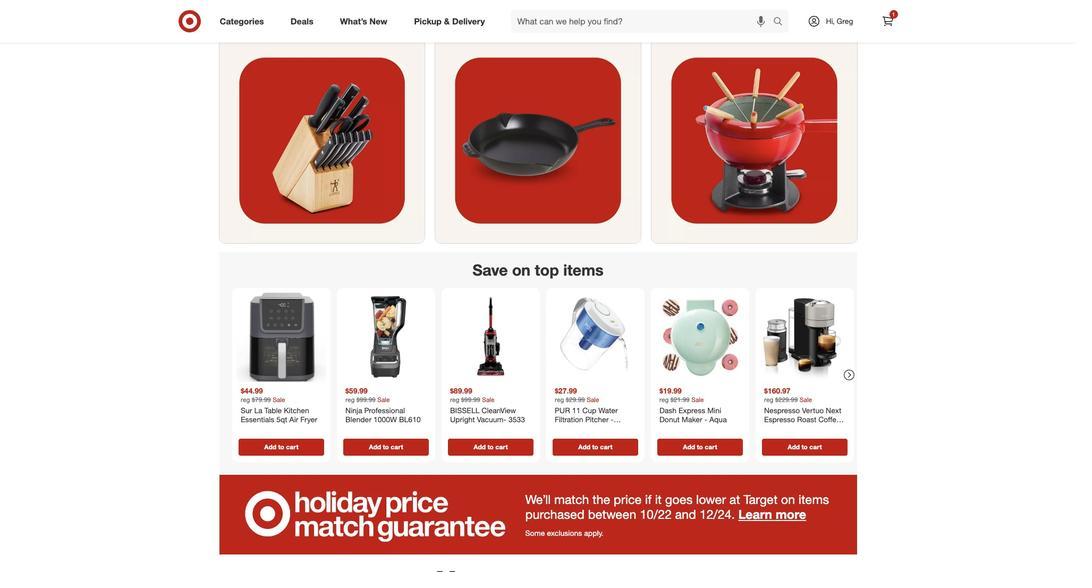 Task type: describe. For each thing, give the bounding box(es) containing it.
deals
[[291, 16, 314, 26]]

add to cart for maker
[[683, 443, 717, 451]]

reg inside $160.97 reg $229.99 sale
[[764, 396, 774, 404]]

1000w
[[373, 415, 397, 424]]

cutlery
[[336, 7, 362, 17]]

air
[[289, 415, 298, 424]]

pickup & delivery link
[[405, 10, 498, 33]]

only.
[[248, 26, 260, 34]]

sale for table
[[273, 396, 285, 404]]

lower
[[696, 492, 726, 508]]

online only.
[[228, 26, 260, 34]]

add to cart button for bl610
[[343, 439, 429, 456]]

$160.97
[[764, 387, 791, 396]]

search button
[[768, 10, 794, 35]]

if
[[645, 492, 652, 508]]

pickup & delivery
[[414, 16, 485, 26]]

between
[[588, 507, 637, 522]]

6 to from the left
[[802, 443, 808, 451]]

maker
[[682, 415, 702, 424]]

exclusions
[[547, 529, 582, 538]]

$59.99
[[345, 387, 368, 396]]

- inside $19.99 reg $21.99 sale dash express mini donut maker - aqua
[[704, 415, 707, 424]]

cart for maker
[[705, 443, 717, 451]]

express
[[679, 406, 705, 415]]

what's
[[340, 16, 367, 26]]

vacuum-
[[477, 415, 506, 424]]

on inside we'll match the price if it goes lower at target on items purchased between 10/22 and 12/24.
[[781, 492, 796, 508]]

add to cart button for essentials
[[238, 439, 324, 456]]

&
[[444, 16, 450, 26]]

save on top items
[[473, 260, 604, 280]]

donut
[[659, 415, 680, 424]]

1 link
[[876, 10, 900, 33]]

apply.
[[584, 529, 604, 538]]

pur
[[555, 406, 570, 415]]

0 horizontal spatial more
[[314, 7, 334, 17]]

knife
[[265, 7, 283, 17]]

la
[[254, 406, 262, 415]]

$27.99
[[555, 387, 577, 396]]

ninja
[[345, 406, 362, 415]]

upright
[[450, 415, 475, 424]]

reg for $19.99
[[659, 396, 669, 404]]

1 horizontal spatial more
[[776, 507, 807, 522]]

save
[[473, 260, 508, 280]]

sale for cup
[[587, 396, 599, 404]]

$19.99 reg $21.99 sale dash express mini donut maker - aqua
[[659, 387, 727, 424]]

pur 11 cup water filtration pitcher - blue/white image
[[551, 292, 640, 382]]

cart for bl610
[[391, 443, 403, 451]]

match
[[555, 492, 589, 508]]

items*
[[746, 7, 770, 17]]

search
[[768, 17, 794, 27]]

on inside the carousel 'region'
[[512, 260, 531, 280]]

- inside $27.99 reg $29.99 sale pur 11 cup water filtration pitcher - blue/white
[[611, 415, 614, 424]]

12/24.
[[700, 507, 735, 522]]

new
[[370, 16, 388, 26]]

1
[[892, 11, 895, 18]]

some
[[526, 529, 545, 538]]

categories
[[220, 16, 264, 26]]

sur
[[241, 406, 252, 415]]

at
[[730, 492, 740, 508]]

sale inside $160.97 reg $229.99 sale
[[800, 396, 812, 404]]

mini
[[707, 406, 721, 415]]

items inside we'll match the price if it goes lower at target on items purchased between 10/22 and 12/24.
[[799, 492, 829, 508]]

sale for blender
[[377, 396, 390, 404]]

6 add to cart from the left
[[788, 443, 822, 451]]

add to cart button for 3533
[[448, 439, 533, 456]]

delivery
[[452, 16, 485, 26]]

$89.99
[[450, 387, 472, 396]]

essentials
[[241, 415, 274, 424]]

$99.99 for $59.99
[[356, 396, 375, 404]]

$44.99 reg $79.99 sale sur la table kitchen essentials 5qt air fryer
[[241, 387, 317, 424]]

water
[[598, 406, 618, 415]]

blender
[[345, 415, 371, 424]]

$19.99
[[659, 387, 682, 396]]

$59.99 reg $99.99 sale ninja professional blender 1000w bl610
[[345, 387, 421, 424]]

add for essentials
[[264, 443, 276, 451]]

11
[[572, 406, 580, 415]]

dash express mini donut maker - aqua image
[[655, 292, 745, 382]]

online
[[228, 26, 246, 34]]

sets*
[[286, 7, 305, 17]]

add to cart for 3533
[[474, 443, 508, 451]]

zwilling
[[685, 7, 714, 17]]

blue/white
[[555, 425, 591, 434]]

table
[[264, 406, 282, 415]]

we'll
[[526, 492, 551, 508]]

reg for $44.99
[[241, 396, 250, 404]]

reg for $59.99
[[345, 396, 355, 404]]

add for 3533
[[474, 443, 486, 451]]



Task type: vqa. For each thing, say whether or not it's contained in the screenshot.


Task type: locate. For each thing, give the bounding box(es) containing it.
reg inside $27.99 reg $29.99 sale pur 11 cup water filtration pitcher - blue/white
[[555, 396, 564, 404]]

reg inside $59.99 reg $99.99 sale ninja professional blender 1000w bl610
[[345, 396, 355, 404]]

2 add from the left
[[369, 443, 381, 451]]

sale inside $59.99 reg $99.99 sale ninja professional blender 1000w bl610
[[377, 396, 390, 404]]

add down essentials
[[264, 443, 276, 451]]

$160.97 reg $229.99 sale
[[764, 387, 812, 404]]

cart for filtration
[[600, 443, 613, 451]]

goes
[[665, 492, 693, 508]]

on left the top
[[512, 260, 531, 280]]

1 add from the left
[[264, 443, 276, 451]]

add for bl610
[[369, 443, 381, 451]]

0 vertical spatial items
[[564, 260, 604, 280]]

reg for $89.99
[[450, 396, 459, 404]]

reg down $160.97
[[764, 396, 774, 404]]

select
[[660, 7, 683, 17]]

top
[[535, 260, 559, 280]]

staub cookware*
[[444, 7, 509, 17]]

add to cart button for maker
[[657, 439, 743, 456]]

target holiday price match guarantee image
[[219, 475, 857, 555]]

add to cart button down $229.99
[[762, 439, 848, 456]]

price
[[614, 492, 642, 508]]

add down $229.99
[[788, 443, 800, 451]]

2 add to cart from the left
[[369, 443, 403, 451]]

the
[[593, 492, 610, 508]]

sale for mini
[[691, 396, 704, 404]]

$29.99
[[566, 396, 585, 404]]

bissell
[[450, 406, 480, 415]]

add to cart button down "1000w"
[[343, 439, 429, 456]]

more right +
[[314, 7, 334, 17]]

2 $99.99 from the left
[[461, 396, 480, 404]]

add for filtration
[[578, 443, 590, 451]]

nespresso vertuo next espresso roast coffee maker and espresso machine bundle by breville image
[[760, 292, 850, 382]]

0 horizontal spatial on
[[512, 260, 531, 280]]

carousel region
[[219, 252, 857, 475]]

sale inside $89.99 reg $99.99 sale bissell cleanview upright vacuum- 3533
[[482, 396, 494, 404]]

learn more
[[739, 507, 807, 522]]

add to cart down "1000w"
[[369, 443, 403, 451]]

hi, greg
[[826, 16, 854, 26]]

add to cart down maker
[[683, 443, 717, 451]]

3 add from the left
[[474, 443, 486, 451]]

to for filtration
[[592, 443, 598, 451]]

$99.99 down $59.99
[[356, 396, 375, 404]]

sale up cup
[[587, 396, 599, 404]]

add to cart for essentials
[[264, 443, 298, 451]]

reg up sur
[[241, 396, 250, 404]]

4 add to cart button from the left
[[553, 439, 638, 456]]

more
[[314, 7, 334, 17], [776, 507, 807, 522]]

3 sale from the left
[[482, 396, 494, 404]]

add down vacuum-
[[474, 443, 486, 451]]

sur la table kitchen essentials 5qt air fryer image
[[236, 292, 326, 382]]

purchased
[[526, 507, 585, 522]]

1 vertical spatial more
[[776, 507, 807, 522]]

add to cart button for filtration
[[553, 439, 638, 456]]

4 to from the left
[[592, 443, 598, 451]]

0 vertical spatial more
[[314, 7, 334, 17]]

4 reg from the left
[[555, 396, 564, 404]]

add to cart down 5qt
[[264, 443, 298, 451]]

to for 3533
[[487, 443, 494, 451]]

reg inside "$44.99 reg $79.99 sale sur la table kitchen essentials 5qt air fryer"
[[241, 396, 250, 404]]

6 cart from the left
[[810, 443, 822, 451]]

$99.99 up bissell
[[461, 396, 480, 404]]

add to cart button down pitcher
[[553, 439, 638, 456]]

1 $99.99 from the left
[[356, 396, 375, 404]]

reg for $27.99
[[555, 396, 564, 404]]

categories link
[[211, 10, 277, 33]]

+
[[307, 7, 312, 17]]

1 horizontal spatial items
[[799, 492, 829, 508]]

what's new link
[[331, 10, 401, 33]]

bissell cleanview upright vacuum- 3533 image
[[446, 292, 536, 382]]

3 reg from the left
[[450, 396, 459, 404]]

0 horizontal spatial items
[[564, 260, 604, 280]]

pickup
[[414, 16, 442, 26]]

learn
[[739, 507, 773, 522]]

2 to from the left
[[383, 443, 389, 451]]

add to cart down vacuum-
[[474, 443, 508, 451]]

5 add to cart button from the left
[[657, 439, 743, 456]]

1 add to cart from the left
[[264, 443, 298, 451]]

select zwilling kitchen items* link
[[652, 0, 857, 243]]

some exclusions apply.
[[526, 529, 604, 538]]

target
[[744, 492, 778, 508]]

reg down $89.99
[[450, 396, 459, 404]]

add to cart for bl610
[[369, 443, 403, 451]]

1 vertical spatial items
[[799, 492, 829, 508]]

1 vertical spatial on
[[781, 492, 796, 508]]

sale inside "$44.99 reg $79.99 sale sur la table kitchen essentials 5qt air fryer"
[[273, 396, 285, 404]]

reg
[[241, 396, 250, 404], [345, 396, 355, 404], [450, 396, 459, 404], [555, 396, 564, 404], [659, 396, 669, 404], [764, 396, 774, 404]]

1 horizontal spatial $99.99
[[461, 396, 480, 404]]

1 reg from the left
[[241, 396, 250, 404]]

0 horizontal spatial -
[[611, 415, 614, 424]]

add to cart down pitcher
[[578, 443, 613, 451]]

$99.99
[[356, 396, 375, 404], [461, 396, 480, 404]]

1 cart from the left
[[286, 443, 298, 451]]

$99.99 for $89.99
[[461, 396, 480, 404]]

5 add from the left
[[683, 443, 695, 451]]

items inside the carousel 'region'
[[564, 260, 604, 280]]

5 add to cart from the left
[[683, 443, 717, 451]]

5 to from the left
[[697, 443, 703, 451]]

$99.99 inside $59.99 reg $99.99 sale ninja professional blender 1000w bl610
[[356, 396, 375, 404]]

2 reg from the left
[[345, 396, 355, 404]]

items
[[564, 260, 604, 280], [799, 492, 829, 508]]

1 - from the left
[[611, 415, 614, 424]]

staub
[[444, 7, 466, 17]]

add down blue/white
[[578, 443, 590, 451]]

sale inside $19.99 reg $21.99 sale dash express mini donut maker - aqua
[[691, 396, 704, 404]]

add down "1000w"
[[369, 443, 381, 451]]

2 - from the left
[[704, 415, 707, 424]]

reg down $19.99
[[659, 396, 669, 404]]

reg down $59.99
[[345, 396, 355, 404]]

2 add to cart button from the left
[[343, 439, 429, 456]]

on right target
[[781, 492, 796, 508]]

3 add to cart from the left
[[474, 443, 508, 451]]

3 add to cart button from the left
[[448, 439, 533, 456]]

6 sale from the left
[[800, 396, 812, 404]]

5qt
[[276, 415, 287, 424]]

sale inside $27.99 reg $29.99 sale pur 11 cup water filtration pitcher - blue/white
[[587, 396, 599, 404]]

dash
[[659, 406, 677, 415]]

- left aqua at the bottom of the page
[[704, 415, 707, 424]]

kitchen
[[716, 7, 744, 17]]

to for maker
[[697, 443, 703, 451]]

$44.99
[[241, 387, 263, 396]]

professional
[[364, 406, 405, 415]]

10/22
[[640, 507, 672, 522]]

hi,
[[826, 16, 835, 26]]

cleanview
[[482, 406, 516, 415]]

2 sale from the left
[[377, 396, 390, 404]]

to for essentials
[[278, 443, 284, 451]]

cookware*
[[469, 7, 509, 17]]

add down maker
[[683, 443, 695, 451]]

1 add to cart button from the left
[[238, 439, 324, 456]]

5 sale from the left
[[691, 396, 704, 404]]

$89.99 reg $99.99 sale bissell cleanview upright vacuum- 3533
[[450, 387, 525, 424]]

$229.99
[[775, 396, 798, 404]]

more right learn
[[776, 507, 807, 522]]

5 cart from the left
[[705, 443, 717, 451]]

sale up 'table'
[[273, 396, 285, 404]]

5 reg from the left
[[659, 396, 669, 404]]

$99.99 inside $89.99 reg $99.99 sale bissell cleanview upright vacuum- 3533
[[461, 396, 480, 404]]

- down water
[[611, 415, 614, 424]]

sale for upright
[[482, 396, 494, 404]]

6 add to cart button from the left
[[762, 439, 848, 456]]

henckels
[[228, 7, 263, 17]]

kitchen
[[284, 406, 309, 415]]

4 cart from the left
[[600, 443, 613, 451]]

select zwilling kitchen items*
[[660, 7, 770, 17]]

$27.99 reg $29.99 sale pur 11 cup water filtration pitcher - blue/white
[[555, 387, 618, 434]]

reg inside $89.99 reg $99.99 sale bissell cleanview upright vacuum- 3533
[[450, 396, 459, 404]]

fryer
[[300, 415, 317, 424]]

reg down $27.99
[[555, 396, 564, 404]]

4 sale from the left
[[587, 396, 599, 404]]

4 add from the left
[[578, 443, 590, 451]]

sale up professional
[[377, 396, 390, 404]]

sale right $229.99
[[800, 396, 812, 404]]

pitcher
[[585, 415, 609, 424]]

$79.99
[[252, 396, 271, 404]]

to for bl610
[[383, 443, 389, 451]]

add to cart button down 5qt
[[238, 439, 324, 456]]

add to cart button down maker
[[657, 439, 743, 456]]

deals link
[[282, 10, 327, 33]]

henckels knife sets* + more cutlery deals
[[228, 7, 385, 17]]

add to cart
[[264, 443, 298, 451], [369, 443, 403, 451], [474, 443, 508, 451], [578, 443, 613, 451], [683, 443, 717, 451], [788, 443, 822, 451]]

1 sale from the left
[[273, 396, 285, 404]]

deals
[[365, 7, 385, 17]]

add to cart for filtration
[[578, 443, 613, 451]]

ninja professional blender 1000w bl610 image
[[341, 292, 431, 382]]

sale up the express on the right bottom of page
[[691, 396, 704, 404]]

cart
[[286, 443, 298, 451], [391, 443, 403, 451], [495, 443, 508, 451], [600, 443, 613, 451], [705, 443, 717, 451], [810, 443, 822, 451]]

2 cart from the left
[[391, 443, 403, 451]]

cart for essentials
[[286, 443, 298, 451]]

3533
[[508, 415, 525, 424]]

and
[[675, 507, 696, 522]]

what's new
[[340, 16, 388, 26]]

add to cart button down vacuum-
[[448, 439, 533, 456]]

on
[[512, 260, 531, 280], [781, 492, 796, 508]]

add for maker
[[683, 443, 695, 451]]

3 to from the left
[[487, 443, 494, 451]]

1 horizontal spatial on
[[781, 492, 796, 508]]

staub cookware* link
[[435, 0, 641, 243]]

1 to from the left
[[278, 443, 284, 451]]

0 horizontal spatial $99.99
[[356, 396, 375, 404]]

add
[[264, 443, 276, 451], [369, 443, 381, 451], [474, 443, 486, 451], [578, 443, 590, 451], [683, 443, 695, 451], [788, 443, 800, 451]]

we'll match the price if it goes lower at target on items purchased between 10/22 and 12/24.
[[526, 492, 829, 522]]

6 add from the left
[[788, 443, 800, 451]]

reg inside $19.99 reg $21.99 sale dash express mini donut maker - aqua
[[659, 396, 669, 404]]

1 horizontal spatial -
[[704, 415, 707, 424]]

add to cart down $229.99
[[788, 443, 822, 451]]

6 reg from the left
[[764, 396, 774, 404]]

What can we help you find? suggestions appear below search field
[[511, 10, 776, 33]]

greg
[[837, 16, 854, 26]]

bl610
[[399, 415, 421, 424]]

filtration
[[555, 415, 583, 424]]

4 add to cart from the left
[[578, 443, 613, 451]]

cart for 3533
[[495, 443, 508, 451]]

sale up cleanview
[[482, 396, 494, 404]]

0 vertical spatial on
[[512, 260, 531, 280]]

3 cart from the left
[[495, 443, 508, 451]]

cup
[[582, 406, 596, 415]]



